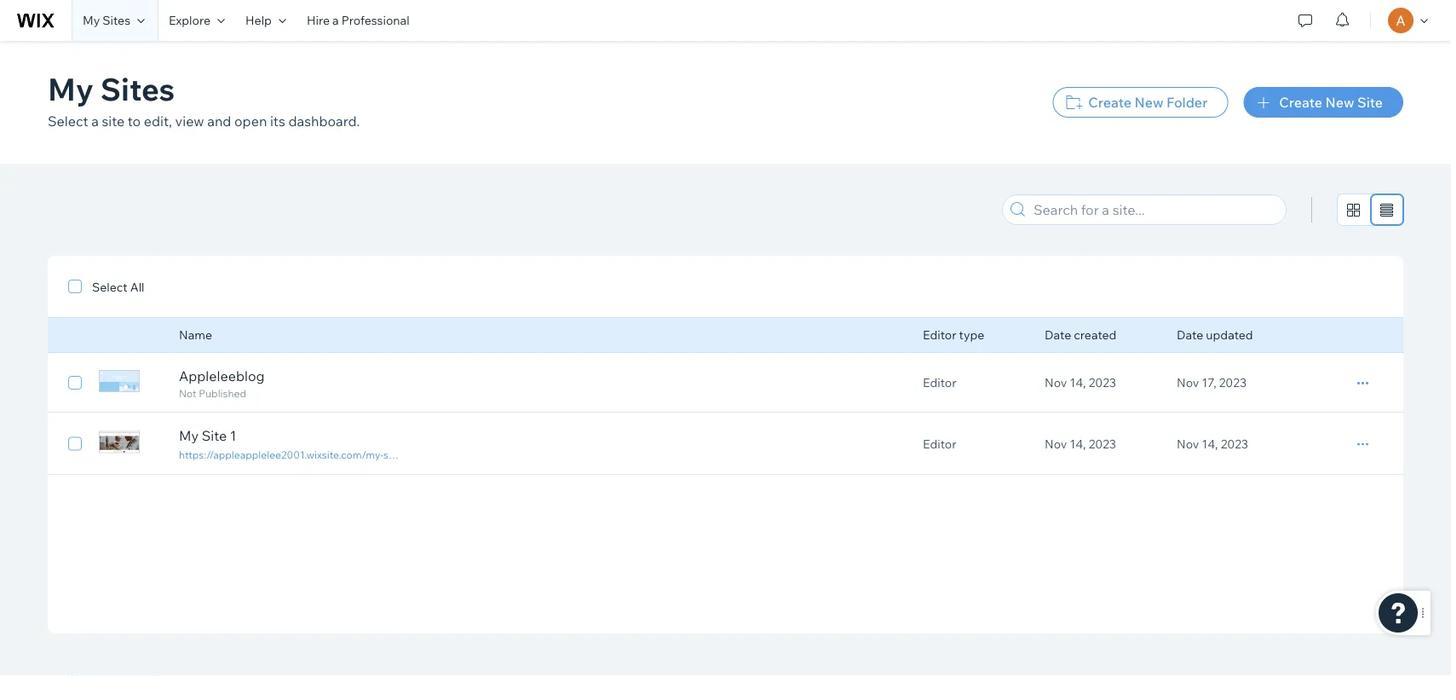 Task type: locate. For each thing, give the bounding box(es) containing it.
not
[[179, 387, 197, 400]]

new
[[1135, 94, 1164, 111], [1326, 94, 1355, 111]]

a inside my sites select a site to edit, view and open its dashboard.
[[91, 113, 99, 130]]

created
[[1074, 327, 1117, 342]]

create new site
[[1280, 94, 1384, 111]]

to
[[128, 113, 141, 130]]

1 vertical spatial editor
[[923, 375, 957, 390]]

1 horizontal spatial create
[[1280, 94, 1323, 111]]

select inside option
[[92, 280, 128, 295]]

new inside button
[[1135, 94, 1164, 111]]

Search for a site... field
[[1029, 195, 1281, 224]]

new for folder
[[1135, 94, 1164, 111]]

appleleeblog not published
[[179, 367, 265, 400]]

0 vertical spatial sites
[[103, 13, 130, 28]]

create for create new folder
[[1089, 94, 1132, 111]]

my
[[83, 13, 100, 28], [48, 69, 94, 108], [179, 427, 199, 444]]

my sites
[[83, 13, 130, 28]]

0 horizontal spatial a
[[91, 113, 99, 130]]

new inside button
[[1326, 94, 1355, 111]]

1 horizontal spatial site
[[1358, 94, 1384, 111]]

create inside button
[[1280, 94, 1323, 111]]

None checkbox
[[68, 373, 82, 393]]

0 vertical spatial editor
[[923, 327, 957, 342]]

nov 14, 2023
[[1045, 375, 1117, 390], [1045, 436, 1117, 451], [1177, 436, 1249, 451]]

professional
[[342, 13, 410, 28]]

date for date created
[[1045, 327, 1072, 342]]

0 vertical spatial my
[[83, 13, 100, 28]]

1 vertical spatial sites
[[100, 69, 175, 108]]

0 vertical spatial select
[[48, 113, 88, 130]]

2 new from the left
[[1326, 94, 1355, 111]]

0 horizontal spatial date
[[1045, 327, 1072, 342]]

date created
[[1045, 327, 1117, 342]]

1 horizontal spatial a
[[333, 13, 339, 28]]

2 vertical spatial editor
[[923, 436, 957, 451]]

select all
[[92, 280, 145, 295]]

sites for my sites select a site to edit, view and open its dashboard.
[[100, 69, 175, 108]]

1 vertical spatial select
[[92, 280, 128, 295]]

my inside my site 1 https://appleapplelee2001.wixsite.com/my-site-1
[[179, 427, 199, 444]]

2 create from the left
[[1280, 94, 1323, 111]]

select left all
[[92, 280, 128, 295]]

all
[[130, 280, 145, 295]]

nov
[[1045, 375, 1068, 390], [1177, 375, 1200, 390], [1045, 436, 1068, 451], [1177, 436, 1200, 451]]

2 date from the left
[[1177, 327, 1204, 342]]

type
[[960, 327, 985, 342]]

sites inside my sites select a site to edit, view and open its dashboard.
[[100, 69, 175, 108]]

editor for my site 1
[[923, 436, 957, 451]]

0 horizontal spatial 1
[[230, 427, 237, 444]]

None checkbox
[[68, 433, 82, 454]]

new for site
[[1326, 94, 1355, 111]]

create inside button
[[1089, 94, 1132, 111]]

1 vertical spatial my
[[48, 69, 94, 108]]

a
[[333, 13, 339, 28], [91, 113, 99, 130]]

nov 14, 2023 for appleleeblog
[[1045, 375, 1117, 390]]

14,
[[1070, 375, 1087, 390], [1070, 436, 1087, 451], [1202, 436, 1219, 451]]

site
[[102, 113, 125, 130]]

1 horizontal spatial new
[[1326, 94, 1355, 111]]

select
[[48, 113, 88, 130], [92, 280, 128, 295]]

sites left explore
[[103, 13, 130, 28]]

editor
[[923, 327, 957, 342], [923, 375, 957, 390], [923, 436, 957, 451]]

1 new from the left
[[1135, 94, 1164, 111]]

date left created
[[1045, 327, 1072, 342]]

folder
[[1167, 94, 1208, 111]]

1
[[230, 427, 237, 444], [404, 448, 409, 461]]

site
[[1358, 94, 1384, 111], [202, 427, 227, 444]]

select left "site"
[[48, 113, 88, 130]]

1 horizontal spatial date
[[1177, 327, 1204, 342]]

sites up to
[[100, 69, 175, 108]]

site-
[[384, 448, 404, 461]]

date
[[1045, 327, 1072, 342], [1177, 327, 1204, 342]]

a left "site"
[[91, 113, 99, 130]]

1 create from the left
[[1089, 94, 1132, 111]]

updated
[[1207, 327, 1254, 342]]

sites
[[103, 13, 130, 28], [100, 69, 175, 108]]

hire a professional link
[[297, 0, 420, 41]]

nov 14, 2023 for my site 1
[[1045, 436, 1117, 451]]

a right hire
[[333, 13, 339, 28]]

1 vertical spatial 1
[[404, 448, 409, 461]]

help button
[[235, 0, 297, 41]]

open
[[234, 113, 267, 130]]

my inside my sites select a site to edit, view and open its dashboard.
[[48, 69, 94, 108]]

0 vertical spatial 1
[[230, 427, 237, 444]]

1 vertical spatial a
[[91, 113, 99, 130]]

date left updated
[[1177, 327, 1204, 342]]

0 horizontal spatial create
[[1089, 94, 1132, 111]]

select inside my sites select a site to edit, view and open its dashboard.
[[48, 113, 88, 130]]

2023
[[1089, 375, 1117, 390], [1220, 375, 1247, 390], [1089, 436, 1117, 451], [1221, 436, 1249, 451]]

create
[[1089, 94, 1132, 111], [1280, 94, 1323, 111]]

date for date updated
[[1177, 327, 1204, 342]]

1 date from the left
[[1045, 327, 1072, 342]]

create for create new site
[[1280, 94, 1323, 111]]

0 horizontal spatial site
[[202, 427, 227, 444]]

create new site button
[[1244, 87, 1404, 118]]

0 vertical spatial site
[[1358, 94, 1384, 111]]

1 horizontal spatial select
[[92, 280, 128, 295]]

1 vertical spatial site
[[202, 427, 227, 444]]

3 editor from the top
[[923, 436, 957, 451]]

appleleeblog
[[179, 367, 265, 384]]

help
[[246, 13, 272, 28]]

hire
[[307, 13, 330, 28]]

my for my sites
[[48, 69, 94, 108]]

0 horizontal spatial new
[[1135, 94, 1164, 111]]

2 vertical spatial my
[[179, 427, 199, 444]]

0 horizontal spatial select
[[48, 113, 88, 130]]

2 editor from the top
[[923, 375, 957, 390]]



Task type: describe. For each thing, give the bounding box(es) containing it.
0 vertical spatial a
[[333, 13, 339, 28]]

nov 17, 2023
[[1177, 375, 1247, 390]]

my site 1 image
[[99, 431, 140, 453]]

editor type
[[923, 327, 985, 342]]

1 editor from the top
[[923, 327, 957, 342]]

https://appleapplelee2001.wixsite.com/my-site-1 button
[[179, 447, 409, 462]]

name
[[179, 327, 212, 342]]

site inside my site 1 https://appleapplelee2001.wixsite.com/my-site-1
[[202, 427, 227, 444]]

14, for my site 1
[[1070, 436, 1087, 451]]

view
[[175, 113, 204, 130]]

1 horizontal spatial 1
[[404, 448, 409, 461]]

hire a professional
[[307, 13, 410, 28]]

site inside button
[[1358, 94, 1384, 111]]

published
[[199, 387, 246, 400]]

Select All checkbox
[[68, 276, 145, 297]]

edit,
[[144, 113, 172, 130]]

its
[[270, 113, 285, 130]]

17,
[[1202, 375, 1217, 390]]

sites for my sites
[[103, 13, 130, 28]]

https://appleapplelee2001.wixsite.com/my-
[[179, 448, 384, 461]]

dashboard.
[[288, 113, 360, 130]]

create new folder
[[1089, 94, 1208, 111]]

my sites select a site to edit, view and open its dashboard.
[[48, 69, 360, 130]]

14, for appleleeblog
[[1070, 375, 1087, 390]]

explore
[[169, 13, 211, 28]]

and
[[207, 113, 231, 130]]

date updated
[[1177, 327, 1254, 342]]

my site 1 https://appleapplelee2001.wixsite.com/my-site-1
[[179, 427, 409, 461]]

my for my site 1
[[179, 427, 199, 444]]

create new folder button
[[1053, 87, 1229, 118]]

editor for appleleeblog
[[923, 375, 957, 390]]

appleleeblog image
[[99, 370, 140, 392]]



Task type: vqa. For each thing, say whether or not it's contained in the screenshot.
Sales
no



